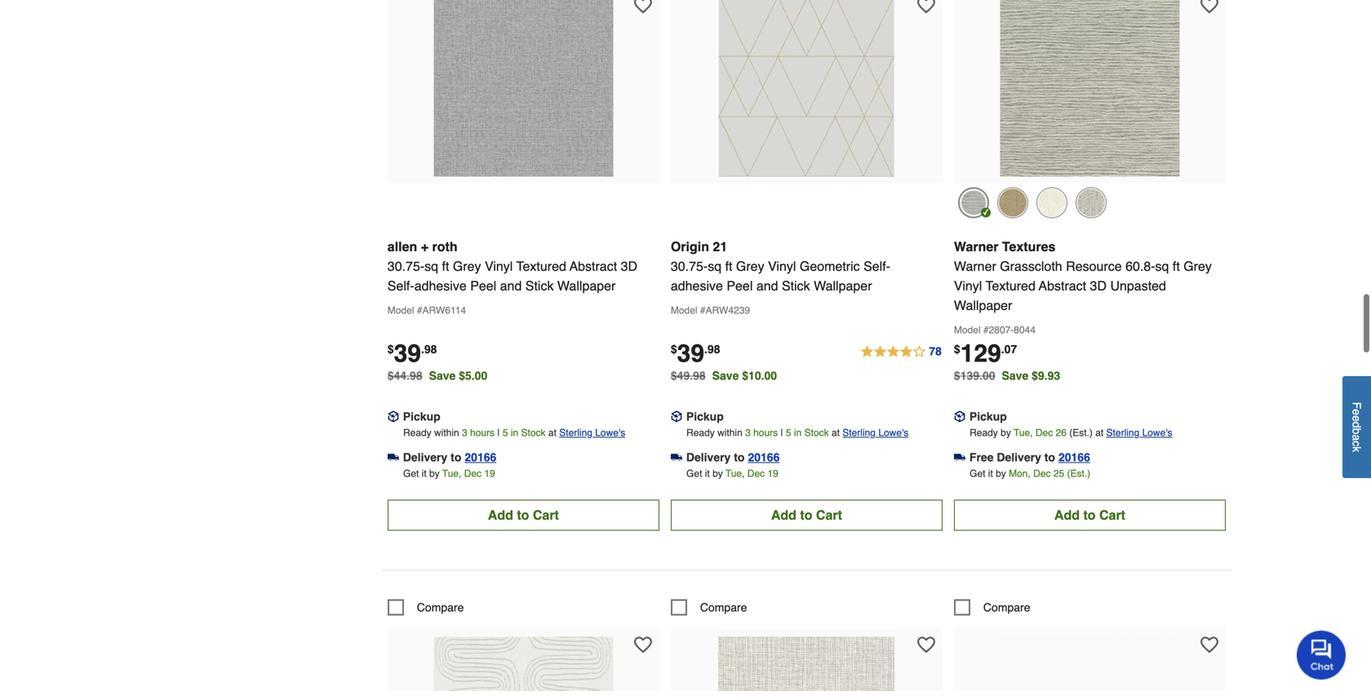 Task type: describe. For each thing, give the bounding box(es) containing it.
| for first 20166 'button' from left
[[497, 500, 500, 511]]

textures
[[1002, 312, 1056, 327]]

3 sterling from the left
[[1107, 500, 1140, 511]]

was price $139.00 element
[[954, 438, 1002, 455]]

sterling lowe's button for 1st 20166 'button' from the right
[[1107, 497, 1173, 514]]

a
[[1351, 435, 1364, 441]]

4 stars image
[[860, 415, 943, 435]]

delivery for truck filled icon related to first 20166 'button' from left
[[403, 524, 448, 537]]

stock for first 20166 'button' from left
[[521, 500, 546, 511]]

$44.98
[[388, 442, 423, 455]]

hours for second 20166 'button' from right
[[754, 500, 778, 511]]

arw6114
[[422, 377, 466, 389]]

5005385089 element
[[388, 672, 464, 688]]

compare for 5014409159 "element"
[[984, 674, 1031, 687]]

grey inside warner textures warner grasscloth resource 60.8-sq ft grey vinyl textured abstract 3d unpasted wallpaper
[[1184, 331, 1212, 346]]

# for origin 21 30.75-sq ft grey vinyl geometric self- adhesive peel and stick wallpaper
[[700, 377, 706, 389]]

beige image
[[997, 260, 1028, 291]]

2 $ from the left
[[671, 415, 677, 428]]

stick inside origin 21 30.75-sq ft grey vinyl geometric self- adhesive peel and stick wallpaper
[[782, 351, 810, 366]]

2 20166 button from the left
[[748, 522, 780, 538]]

26
[[1056, 500, 1067, 511]]

30.75- inside origin 21 30.75-sq ft grey vinyl geometric self- adhesive peel and stick wallpaper
[[671, 331, 708, 346]]

sq inside warner textures warner grasscloth resource 60.8-sq ft grey vinyl textured abstract 3d unpasted wallpaper
[[1155, 331, 1169, 346]]

delivery for truck filled icon associated with second 20166 'button' from right
[[686, 524, 731, 537]]

5014520129 element
[[388, 32, 464, 48]]

model # arw6114
[[388, 377, 466, 389]]

cream image
[[1037, 260, 1068, 291]]

sq inside the 'allen + roth 30.75-sq ft grey vinyl textured abstract 3d self-adhesive peel and stick wallpaper'
[[425, 331, 438, 346]]

chat invite button image
[[1297, 630, 1347, 680]]

1 20166 button from the left
[[465, 522, 497, 538]]

ready by tue, dec 26 (est.) at sterling lowe's
[[970, 500, 1173, 511]]

grey inside the 'allen + roth 30.75-sq ft grey vinyl textured abstract 3d self-adhesive peel and stick wallpaper'
[[453, 331, 481, 346]]

3d inside warner textures warner grasscloth resource 60.8-sq ft grey vinyl textured abstract 3d unpasted wallpaper
[[1090, 351, 1107, 366]]

abstract inside the 'allen + roth 30.75-sq ft grey vinyl textured abstract 3d self-adhesive peel and stick wallpaper'
[[570, 331, 617, 346]]

peel inside origin 21 30.75-sq ft grey vinyl geometric self- adhesive peel and stick wallpaper
[[727, 351, 753, 366]]

2 lowe's from the left
[[879, 500, 909, 511]]

+
[[421, 312, 429, 327]]

grey image
[[958, 260, 989, 291]]

1 lowe's from the left
[[595, 500, 625, 511]]

5001596781 element
[[954, 32, 1031, 48]]

vinyl inside origin 21 30.75-sq ft grey vinyl geometric self- adhesive peel and stick wallpaper
[[768, 331, 796, 346]]

3 delivery from the left
[[997, 524, 1041, 537]]

5005385061 element
[[671, 672, 747, 688]]

abstract inside warner textures warner grasscloth resource 60.8-sq ft grey vinyl textured abstract 3d unpasted wallpaper
[[1039, 351, 1087, 366]]

sterling lowe's button for second 20166 'button' from right
[[843, 497, 909, 514]]

adhesive inside the 'allen + roth 30.75-sq ft grey vinyl textured abstract 3d self-adhesive peel and stick wallpaper'
[[414, 351, 467, 366]]

.07
[[1001, 415, 1017, 428]]

3 for second 20166 'button' from right
[[745, 500, 751, 511]]

$9.93
[[1032, 442, 1060, 455]]

$ 39 .98 for first actual price $39.98 element
[[388, 412, 437, 440]]

compare for 5005385061 element
[[700, 674, 747, 687]]

$10.00
[[742, 442, 777, 455]]

roth
[[432, 312, 458, 327]]

by
[[1001, 500, 1011, 511]]

dec
[[1036, 500, 1053, 511]]

actual price $129.07 element
[[954, 412, 1017, 440]]

vinyl inside warner textures warner grasscloth resource 60.8-sq ft grey vinyl textured abstract 3d unpasted wallpaper
[[954, 351, 982, 366]]

grasscloth
[[1000, 331, 1063, 346]]

within for second 20166 'button' from right
[[718, 500, 743, 511]]

$ 39 .98 for first actual price $39.98 element from the right
[[671, 412, 720, 440]]

save for 39
[[429, 442, 456, 455]]

3 20166 from the left
[[1059, 524, 1090, 537]]

3 at from the left
[[1096, 500, 1104, 511]]

wallpaper inside origin 21 30.75-sq ft grey vinyl geometric self- adhesive peel and stick wallpaper
[[814, 351, 872, 366]]

wallpaper inside warner textures warner grasscloth resource 60.8-sq ft grey vinyl textured abstract 3d unpasted wallpaper
[[954, 370, 1012, 386]]

$139.00 save $9.93
[[954, 442, 1060, 455]]

1 actual price $39.98 element from the left
[[388, 412, 437, 440]]

allen + roth 30.75-sq ft grey vinyl textured abstract 3d self-adhesive peel and stick wallpaper image
[[434, 70, 613, 249]]

tue,
[[1014, 500, 1033, 511]]

2 warner from the top
[[954, 331, 996, 346]]

3 for first 20166 'button' from left
[[462, 500, 467, 511]]

21
[[713, 312, 727, 327]]

c
[[1351, 441, 1364, 447]]

and inside the 'allen + roth 30.75-sq ft grey vinyl textured abstract 3d self-adhesive peel and stick wallpaper'
[[500, 351, 522, 366]]

adhesive inside origin 21 30.75-sq ft grey vinyl geometric self- adhesive peel and stick wallpaper
[[671, 351, 723, 366]]

at for 'sterling lowe's' button corresponding to first 20166 'button' from left
[[548, 500, 557, 511]]

geometric
[[800, 331, 860, 346]]

compare for 5005385089 element
[[417, 674, 464, 687]]

to for first 20166 'button' from left
[[451, 524, 462, 537]]

5014409159 element
[[954, 672, 1031, 688]]

within for first 20166 'button' from left
[[434, 500, 459, 511]]

model # arw4239
[[671, 377, 750, 389]]

wallpaper inside the 'allen + roth 30.75-sq ft grey vinyl textured abstract 3d self-adhesive peel and stick wallpaper'
[[557, 351, 616, 366]]

| for second 20166 'button' from right
[[781, 500, 783, 511]]

arw4239
[[706, 377, 750, 389]]

1 e from the top
[[1351, 409, 1364, 416]]

5 for first 20166 'button' from left
[[503, 500, 508, 511]]



Task type: vqa. For each thing, say whether or not it's contained in the screenshot.
arrow right icon within shop All Building Sup... link
no



Task type: locate. For each thing, give the bounding box(es) containing it.
2 hours from the left
[[754, 500, 778, 511]]

2 adhesive from the left
[[671, 351, 723, 366]]

1 ready from the left
[[403, 500, 432, 511]]

f e e d b a c k button
[[1343, 376, 1371, 478]]

e up 'b'
[[1351, 416, 1364, 422]]

ready down $44.98
[[403, 500, 432, 511]]

0 horizontal spatial $
[[388, 415, 394, 428]]

1 horizontal spatial ft
[[725, 331, 733, 346]]

2 20166 from the left
[[748, 524, 780, 537]]

sterling
[[559, 500, 593, 511], [843, 500, 876, 511], [1107, 500, 1140, 511]]

2 and from the left
[[757, 351, 778, 366]]

1 3 from the left
[[462, 500, 467, 511]]

2 horizontal spatial save
[[1002, 442, 1029, 455]]

self- inside origin 21 30.75-sq ft grey vinyl geometric self- adhesive peel and stick wallpaper
[[864, 331, 891, 346]]

1 horizontal spatial sterling lowe's button
[[843, 497, 909, 514]]

abstract
[[570, 331, 617, 346], [1039, 351, 1087, 366]]

0 horizontal spatial at
[[548, 500, 557, 511]]

1 sterling lowe's button from the left
[[559, 497, 625, 514]]

sterling for first 20166 'button' from left
[[559, 500, 593, 511]]

0 horizontal spatial #
[[417, 377, 422, 389]]

compare
[[417, 34, 464, 47], [700, 34, 747, 47], [984, 34, 1031, 47], [417, 674, 464, 687], [700, 674, 747, 687], [984, 674, 1031, 687]]

1 horizontal spatial truck filled image
[[671, 525, 682, 536]]

0 vertical spatial 3d
[[621, 331, 638, 346]]

(est.)
[[1069, 500, 1093, 511]]

1 20166 from the left
[[465, 524, 497, 537]]

stock for second 20166 'button' from right
[[805, 500, 829, 511]]

$ up was price $49.98 element
[[671, 415, 677, 428]]

actual price $39.98 element
[[388, 412, 437, 440], [671, 412, 720, 440]]

1 horizontal spatial abstract
[[1039, 351, 1087, 366]]

f e e d b a c k
[[1351, 402, 1364, 453]]

$49.98
[[671, 442, 706, 455]]

adhesive up arw6114
[[414, 351, 467, 366]]

to for second 20166 'button' from right
[[734, 524, 745, 537]]

ft down 21
[[725, 331, 733, 346]]

2 ready from the left
[[687, 500, 715, 511]]

2 truck filled image from the left
[[671, 525, 682, 536]]

3d inside the 'allen + roth 30.75-sq ft grey vinyl textured abstract 3d self-adhesive peel and stick wallpaper'
[[621, 331, 638, 346]]

0 vertical spatial warner
[[954, 312, 999, 327]]

$
[[388, 415, 394, 428], [671, 415, 677, 428], [954, 415, 961, 428]]

vinyl inside the 'allen + roth 30.75-sq ft grey vinyl textured abstract 3d self-adhesive peel and stick wallpaper'
[[485, 331, 513, 346]]

1 and from the left
[[500, 351, 522, 366]]

3 20166 button from the left
[[1059, 522, 1090, 538]]

1 horizontal spatial 20166
[[748, 524, 780, 537]]

3 save from the left
[[1002, 442, 1029, 455]]

2 delivery from the left
[[686, 524, 731, 537]]

ready down the $49.98
[[687, 500, 715, 511]]

0 vertical spatial textured
[[516, 331, 566, 346]]

5005385187 element
[[671, 32, 747, 48]]

3 $ from the left
[[954, 415, 961, 428]]

1 in from the left
[[511, 500, 519, 511]]

taupe image
[[1076, 260, 1107, 291]]

lowe's
[[595, 500, 625, 511], [879, 500, 909, 511], [1142, 500, 1173, 511]]

self- up the model # arw6114 in the bottom left of the page
[[388, 351, 414, 366]]

1 horizontal spatial #
[[700, 377, 706, 389]]

was price $49.98 element
[[671, 438, 712, 455]]

2 save from the left
[[712, 442, 739, 455]]

1 horizontal spatial in
[[794, 500, 802, 511]]

1 horizontal spatial wallpaper
[[814, 351, 872, 366]]

1 horizontal spatial 5
[[786, 500, 791, 511]]

1 horizontal spatial vinyl
[[768, 331, 796, 346]]

adhesive up model # arw4239
[[671, 351, 723, 366]]

sterling for second 20166 'button' from right
[[843, 500, 876, 511]]

3 sterling lowe's button from the left
[[1107, 497, 1173, 514]]

save for 129
[[1002, 442, 1029, 455]]

vinyl
[[485, 331, 513, 346], [768, 331, 796, 346], [954, 351, 982, 366]]

ready for 1st 20166 'button' from the right's truck filled icon
[[970, 500, 998, 511]]

1 horizontal spatial grey
[[736, 331, 765, 346]]

stick inside the 'allen + roth 30.75-sq ft grey vinyl textured abstract 3d self-adhesive peel and stick wallpaper'
[[526, 351, 554, 366]]

within down $44.98 save $5.00
[[434, 500, 459, 511]]

3 grey from the left
[[1184, 331, 1212, 346]]

39
[[394, 412, 421, 440], [677, 412, 704, 440]]

0 horizontal spatial grey
[[453, 331, 481, 346]]

1 ready within 3 hours | 5 in stock at sterling lowe's from the left
[[403, 500, 625, 511]]

$5.00
[[459, 442, 488, 455]]

at
[[548, 500, 557, 511], [832, 500, 840, 511], [1096, 500, 1104, 511]]

3 to from the left
[[1045, 524, 1055, 537]]

0 vertical spatial abstract
[[570, 331, 617, 346]]

model # button
[[954, 395, 1049, 411]]

20166
[[465, 524, 497, 537], [748, 524, 780, 537], [1059, 524, 1090, 537]]

was price $44.98 element
[[388, 438, 429, 455]]

origin 21 30.75-sq ft grey vinyl geometric self- adhesive peel and stick wallpaper
[[671, 312, 891, 366]]

1 horizontal spatial 30.75-
[[671, 331, 708, 346]]

peel inside the 'allen + roth 30.75-sq ft grey vinyl textured abstract 3d self-adhesive peel and stick wallpaper'
[[470, 351, 496, 366]]

delivery to 20166
[[403, 524, 497, 537], [686, 524, 780, 537]]

1 delivery to 20166 from the left
[[403, 524, 497, 537]]

1 horizontal spatial sq
[[708, 331, 722, 346]]

unpasted
[[1110, 351, 1166, 366]]

0 horizontal spatial .98
[[421, 415, 437, 428]]

2 39 from the left
[[677, 412, 704, 440]]

sterling lowe's button for first 20166 'button' from left
[[559, 497, 625, 514]]

39 for first actual price $39.98 element from the right
[[677, 412, 704, 440]]

ft
[[442, 331, 449, 346], [725, 331, 733, 346], [1173, 331, 1180, 346]]

sq inside origin 21 30.75-sq ft grey vinyl geometric self- adhesive peel and stick wallpaper
[[708, 331, 722, 346]]

compare inside 5001596781 element
[[984, 34, 1031, 47]]

truck filled image for second 20166 'button' from right
[[671, 525, 682, 536]]

3 lowe's from the left
[[1142, 500, 1173, 511]]

1 horizontal spatial at
[[832, 500, 840, 511]]

0 horizontal spatial 39
[[394, 412, 421, 440]]

60.8-
[[1126, 331, 1155, 346]]

ready within 3 hours | 5 in stock at sterling lowe's for second 20166 'button' from right
[[687, 500, 909, 511]]

within
[[434, 500, 459, 511], [718, 500, 743, 511]]

e
[[1351, 409, 1364, 416], [1351, 416, 1364, 422]]

1 within from the left
[[434, 500, 459, 511]]

0 horizontal spatial model
[[388, 377, 414, 389]]

3 ready from the left
[[970, 500, 998, 511]]

compare for '5005385187' element
[[700, 34, 747, 47]]

model left arw4239
[[671, 377, 698, 389]]

1 horizontal spatial 39
[[677, 412, 704, 440]]

1 vertical spatial textured
[[986, 351, 1036, 366]]

3d
[[621, 331, 638, 346], [1090, 351, 1107, 366]]

1 horizontal spatial 20166 button
[[748, 522, 780, 538]]

$49.98 save $10.00
[[671, 442, 777, 455]]

2 actual price $39.98 element from the left
[[671, 412, 720, 440]]

0 horizontal spatial delivery to 20166
[[403, 524, 497, 537]]

grey
[[453, 331, 481, 346], [736, 331, 765, 346], [1184, 331, 1212, 346]]

2 horizontal spatial ft
[[1173, 331, 1180, 346]]

1 horizontal spatial stick
[[782, 351, 810, 366]]

ft inside warner textures warner grasscloth resource 60.8-sq ft grey vinyl textured abstract 3d unpasted wallpaper
[[1173, 331, 1180, 346]]

free delivery to 20166
[[970, 524, 1090, 537]]

ready
[[403, 500, 432, 511], [687, 500, 715, 511], [970, 500, 998, 511]]

$44.98 save $5.00
[[388, 442, 488, 455]]

2 sterling lowe's button from the left
[[843, 497, 909, 514]]

sterling lowe's button
[[559, 497, 625, 514], [843, 497, 909, 514], [1107, 497, 1173, 514]]

2 horizontal spatial wallpaper
[[954, 370, 1012, 386]]

2 $ 39 .98 from the left
[[671, 412, 720, 440]]

origin 21 30.75-sq ft grey vinyl geometric self-adhesive peel and stick wallpaper image
[[717, 70, 897, 249]]

#
[[417, 377, 422, 389], [700, 377, 706, 389], [984, 397, 989, 408]]

grey right 60.8-
[[1184, 331, 1212, 346]]

1 horizontal spatial stock
[[805, 500, 829, 511]]

warner
[[954, 312, 999, 327], [954, 331, 996, 346]]

1 ft from the left
[[442, 331, 449, 346]]

0 horizontal spatial sq
[[425, 331, 438, 346]]

ready within 3 hours | 5 in stock at sterling lowe's down the $5.00
[[403, 500, 625, 511]]

compare for 5014520129 element
[[417, 34, 464, 47]]

1 vertical spatial self-
[[388, 351, 414, 366]]

e up d
[[1351, 409, 1364, 416]]

2 within from the left
[[718, 500, 743, 511]]

textured inside the 'allen + roth 30.75-sq ft grey vinyl textured abstract 3d self-adhesive peel and stick wallpaper'
[[516, 331, 566, 346]]

k
[[1351, 447, 1364, 453]]

1 $ from the left
[[388, 415, 394, 428]]

2 horizontal spatial #
[[984, 397, 989, 408]]

1 | from the left
[[497, 500, 500, 511]]

1 horizontal spatial 3d
[[1090, 351, 1107, 366]]

2 sq from the left
[[708, 331, 722, 346]]

2 e from the top
[[1351, 416, 1364, 422]]

compare inside '5005385187' element
[[700, 34, 747, 47]]

0 horizontal spatial truck filled image
[[388, 525, 399, 536]]

129
[[961, 412, 1001, 440]]

sq down 21
[[708, 331, 722, 346]]

2 horizontal spatial ready
[[970, 500, 998, 511]]

2 stock from the left
[[805, 500, 829, 511]]

0 horizontal spatial within
[[434, 500, 459, 511]]

1 39 from the left
[[394, 412, 421, 440]]

1 .98 from the left
[[421, 415, 437, 428]]

$ 39 .98 up the $49.98
[[671, 412, 720, 440]]

ft inside the 'allen + roth 30.75-sq ft grey vinyl textured abstract 3d self-adhesive peel and stick wallpaper'
[[442, 331, 449, 346]]

grey inside origin 21 30.75-sq ft grey vinyl geometric self- adhesive peel and stick wallpaper
[[736, 331, 765, 346]]

model #
[[954, 397, 989, 408]]

warner down grey image
[[954, 312, 999, 327]]

1 vertical spatial warner
[[954, 331, 996, 346]]

1 horizontal spatial 3
[[745, 500, 751, 511]]

stick
[[526, 351, 554, 366], [782, 351, 810, 366]]

ft down roth
[[442, 331, 449, 346]]

2 .98 from the left
[[704, 415, 720, 428]]

0 horizontal spatial lowe's
[[595, 500, 625, 511]]

peel
[[470, 351, 496, 366], [727, 351, 753, 366]]

compare inside 5014520129 element
[[417, 34, 464, 47]]

2 horizontal spatial sterling lowe's button
[[1107, 497, 1173, 514]]

ready for truck filled icon related to first 20166 'button' from left
[[403, 500, 432, 511]]

1 to from the left
[[451, 524, 462, 537]]

1 warner from the top
[[954, 312, 999, 327]]

grey down roth
[[453, 331, 481, 346]]

hours down the $5.00
[[470, 500, 495, 511]]

1 horizontal spatial adhesive
[[671, 351, 723, 366]]

model for 30.75-sq ft grey vinyl textured abstract 3d self-adhesive peel and stick wallpaper
[[388, 377, 414, 389]]

1 horizontal spatial actual price $39.98 element
[[671, 412, 720, 440]]

and
[[500, 351, 522, 366], [757, 351, 778, 366]]

f
[[1351, 402, 1364, 409]]

1 horizontal spatial within
[[718, 500, 743, 511]]

1 at from the left
[[548, 500, 557, 511]]

hours
[[470, 500, 495, 511], [754, 500, 778, 511]]

to
[[451, 524, 462, 537], [734, 524, 745, 537], [1045, 524, 1055, 537]]

0 horizontal spatial adhesive
[[414, 351, 467, 366]]

20166 for second 20166 'button' from right
[[748, 524, 780, 537]]

1 grey from the left
[[453, 331, 481, 346]]

in
[[511, 500, 519, 511], [794, 500, 802, 511]]

compare inside 5005385061 element
[[700, 674, 747, 687]]

.98 for first actual price $39.98 element
[[421, 415, 437, 428]]

0 horizontal spatial ready within 3 hours | 5 in stock at sterling lowe's
[[403, 500, 625, 511]]

30.75-
[[388, 331, 425, 346], [671, 331, 708, 346]]

.98 up $49.98 save $10.00
[[704, 415, 720, 428]]

self- inside the 'allen + roth 30.75-sq ft grey vinyl textured abstract 3d self-adhesive peel and stick wallpaper'
[[388, 351, 414, 366]]

20166 button
[[465, 522, 497, 538], [748, 522, 780, 538], [1059, 522, 1090, 538]]

2 3 from the left
[[745, 500, 751, 511]]

hours for first 20166 'button' from left
[[470, 500, 495, 511]]

0 horizontal spatial hours
[[470, 500, 495, 511]]

1 horizontal spatial delivery
[[686, 524, 731, 537]]

2 to from the left
[[734, 524, 745, 537]]

model for 30.75-sq ft grey vinyl geometric self- adhesive peel and stick wallpaper
[[671, 377, 698, 389]]

origin
[[671, 312, 709, 327]]

2 5 from the left
[[786, 500, 791, 511]]

delivery to 20166 for second 20166 'button' from right
[[686, 524, 780, 537]]

5 for second 20166 'button' from right
[[786, 500, 791, 511]]

0 horizontal spatial $ 39 .98
[[388, 412, 437, 440]]

save
[[429, 442, 456, 455], [712, 442, 739, 455], [1002, 442, 1029, 455]]

0 horizontal spatial 3
[[462, 500, 467, 511]]

grey up arw4239
[[736, 331, 765, 346]]

0 horizontal spatial sterling lowe's button
[[559, 497, 625, 514]]

0 horizontal spatial textured
[[516, 331, 566, 346]]

2 horizontal spatial model
[[954, 397, 981, 408]]

1 hours from the left
[[470, 500, 495, 511]]

.98
[[421, 415, 437, 428], [704, 415, 720, 428]]

model
[[388, 377, 414, 389], [671, 377, 698, 389], [954, 397, 981, 408]]

model inside the 'model #' button
[[954, 397, 981, 408]]

ready within 3 hours | 5 in stock at sterling lowe's
[[403, 500, 625, 511], [687, 500, 909, 511]]

1 peel from the left
[[470, 351, 496, 366]]

textured
[[516, 331, 566, 346], [986, 351, 1036, 366]]

compare for 5001596781 element
[[984, 34, 1031, 47]]

2 horizontal spatial 20166
[[1059, 524, 1090, 537]]

2 stick from the left
[[782, 351, 810, 366]]

30.75- down allen
[[388, 331, 425, 346]]

2 horizontal spatial delivery
[[997, 524, 1041, 537]]

2 horizontal spatial sterling
[[1107, 500, 1140, 511]]

model up 129
[[954, 397, 981, 408]]

$ 129 .07
[[954, 412, 1017, 440]]

2 30.75- from the left
[[671, 331, 708, 346]]

1 save from the left
[[429, 442, 456, 455]]

0 horizontal spatial 20166 button
[[465, 522, 497, 538]]

2 horizontal spatial to
[[1045, 524, 1055, 537]]

1 horizontal spatial and
[[757, 351, 778, 366]]

warner left "grasscloth"
[[954, 331, 996, 346]]

0 horizontal spatial to
[[451, 524, 462, 537]]

39 up $44.98
[[394, 412, 421, 440]]

0 horizontal spatial sterling
[[559, 500, 593, 511]]

1 stock from the left
[[521, 500, 546, 511]]

0 horizontal spatial 3d
[[621, 331, 638, 346]]

$ 39 .98 up $44.98
[[388, 412, 437, 440]]

1 horizontal spatial peel
[[727, 351, 753, 366]]

actual price $39.98 element up $44.98
[[388, 412, 437, 440]]

39 for first actual price $39.98 element
[[394, 412, 421, 440]]

0 horizontal spatial stick
[[526, 351, 554, 366]]

ready within 3 hours | 5 in stock at sterling lowe's for first 20166 'button' from left
[[403, 500, 625, 511]]

3
[[462, 500, 467, 511], [745, 500, 751, 511]]

save left $10.00
[[712, 442, 739, 455]]

1 delivery from the left
[[403, 524, 448, 537]]

0 horizontal spatial actual price $39.98 element
[[388, 412, 437, 440]]

|
[[497, 500, 500, 511], [781, 500, 783, 511]]

1 horizontal spatial to
[[734, 524, 745, 537]]

3 ft from the left
[[1173, 331, 1180, 346]]

2 horizontal spatial at
[[1096, 500, 1104, 511]]

$ for $139.00 save $9.93
[[954, 415, 961, 428]]

$ inside $ 129 .07
[[954, 415, 961, 428]]

compare inside 5005385089 element
[[417, 674, 464, 687]]

1 5 from the left
[[503, 500, 508, 511]]

# down +
[[417, 377, 422, 389]]

2 ft from the left
[[725, 331, 733, 346]]

ready within 3 hours | 5 in stock at sterling lowe's down $10.00
[[687, 500, 909, 511]]

1 truck filled image from the left
[[388, 525, 399, 536]]

in for second 20166 'button' from right
[[794, 500, 802, 511]]

within down $49.98 save $10.00
[[718, 500, 743, 511]]

0 horizontal spatial delivery
[[403, 524, 448, 537]]

2 horizontal spatial vinyl
[[954, 351, 982, 366]]

1 stick from the left
[[526, 351, 554, 366]]

3 down the $5.00
[[462, 500, 467, 511]]

1 $ 39 .98 from the left
[[388, 412, 437, 440]]

.98 for first actual price $39.98 element from the right
[[704, 415, 720, 428]]

$139.00
[[954, 442, 995, 455]]

1 horizontal spatial model
[[671, 377, 698, 389]]

0 vertical spatial self-
[[864, 331, 891, 346]]

ready left by
[[970, 500, 998, 511]]

1 adhesive from the left
[[414, 351, 467, 366]]

$ for $44.98 save $5.00
[[388, 415, 394, 428]]

0 horizontal spatial 5
[[503, 500, 508, 511]]

0 horizontal spatial peel
[[470, 351, 496, 366]]

$ 39 .98
[[388, 412, 437, 440], [671, 412, 720, 440]]

1 horizontal spatial .98
[[704, 415, 720, 428]]

1 horizontal spatial hours
[[754, 500, 778, 511]]

0 horizontal spatial ready
[[403, 500, 432, 511]]

2 ready within 3 hours | 5 in stock at sterling lowe's from the left
[[687, 500, 909, 511]]

0 horizontal spatial 20166
[[465, 524, 497, 537]]

# for allen + roth 30.75-sq ft grey vinyl textured abstract 3d self-adhesive peel and stick wallpaper
[[417, 377, 422, 389]]

at for 'sterling lowe's' button associated with second 20166 'button' from right
[[832, 500, 840, 511]]

3 sq from the left
[[1155, 331, 1169, 346]]

1 horizontal spatial lowe's
[[879, 500, 909, 511]]

hours down $10.00
[[754, 500, 778, 511]]

truck filled image for 1st 20166 'button' from the right
[[954, 525, 966, 536]]

1 30.75- from the left
[[388, 331, 425, 346]]

2 at from the left
[[832, 500, 840, 511]]

2 horizontal spatial truck filled image
[[954, 525, 966, 536]]

1 horizontal spatial $
[[671, 415, 677, 428]]

20166 for first 20166 'button' from left
[[465, 524, 497, 537]]

39 up the $49.98
[[677, 412, 704, 440]]

2 | from the left
[[781, 500, 783, 511]]

b
[[1351, 428, 1364, 435]]

warner textures warner grasscloth resource 60.8-sq ft grey vinyl textured abstract 3d unpasted wallpaper image
[[1000, 70, 1180, 249]]

2 grey from the left
[[736, 331, 765, 346]]

self-
[[864, 331, 891, 346], [388, 351, 414, 366]]

3 truck filled image from the left
[[954, 525, 966, 536]]

1 horizontal spatial |
[[781, 500, 783, 511]]

allen
[[388, 312, 417, 327]]

ft right 60.8-
[[1173, 331, 1180, 346]]

0 horizontal spatial and
[[500, 351, 522, 366]]

$ up was price $44.98 element
[[388, 415, 394, 428]]

sq up the unpasted
[[1155, 331, 1169, 346]]

.98 up $44.98 save $5.00
[[421, 415, 437, 428]]

# up the actual price $129.07 element
[[984, 397, 989, 408]]

d
[[1351, 422, 1364, 428]]

save down '.07'
[[1002, 442, 1029, 455]]

2 in from the left
[[794, 500, 802, 511]]

1 horizontal spatial ready
[[687, 500, 715, 511]]

1 horizontal spatial delivery to 20166
[[686, 524, 780, 537]]

wallpaper
[[557, 351, 616, 366], [814, 351, 872, 366], [954, 370, 1012, 386]]

and inside origin 21 30.75-sq ft grey vinyl geometric self- adhesive peel and stick wallpaper
[[757, 351, 778, 366]]

0 horizontal spatial save
[[429, 442, 456, 455]]

ready for truck filled icon associated with second 20166 'button' from right
[[687, 500, 715, 511]]

self- right the geometric
[[864, 331, 891, 346]]

0 horizontal spatial stock
[[521, 500, 546, 511]]

0 horizontal spatial vinyl
[[485, 331, 513, 346]]

sq
[[425, 331, 438, 346], [708, 331, 722, 346], [1155, 331, 1169, 346]]

3 down $10.00
[[745, 500, 751, 511]]

textured inside warner textures warner grasscloth resource 60.8-sq ft grey vinyl textured abstract 3d unpasted wallpaper
[[986, 351, 1036, 366]]

5
[[503, 500, 508, 511], [786, 500, 791, 511]]

allen + roth 30.75-sq ft grey vinyl textured abstract 3d self-adhesive peel and stick wallpaper
[[388, 312, 638, 366]]

adhesive
[[414, 351, 467, 366], [671, 351, 723, 366]]

# up was price $49.98 element
[[700, 377, 706, 389]]

0 horizontal spatial ft
[[442, 331, 449, 346]]

1 vertical spatial abstract
[[1039, 351, 1087, 366]]

0 horizontal spatial abstract
[[570, 331, 617, 346]]

2 horizontal spatial grey
[[1184, 331, 1212, 346]]

warner textures warner grasscloth resource 60.8-sq ft grey vinyl textured abstract 3d unpasted wallpaper
[[954, 312, 1212, 386]]

30.75- down origin on the top of the page
[[671, 331, 708, 346]]

2 horizontal spatial $
[[954, 415, 961, 428]]

delivery to 20166 for first 20166 'button' from left
[[403, 524, 497, 537]]

2 sterling from the left
[[843, 500, 876, 511]]

stock
[[521, 500, 546, 511], [805, 500, 829, 511]]

30.75- inside the 'allen + roth 30.75-sq ft grey vinyl textured abstract 3d self-adhesive peel and stick wallpaper'
[[388, 331, 425, 346]]

2 delivery to 20166 from the left
[[686, 524, 780, 537]]

ft inside origin 21 30.75-sq ft grey vinyl geometric self- adhesive peel and stick wallpaper
[[725, 331, 733, 346]]

1 horizontal spatial self-
[[864, 331, 891, 346]]

2 horizontal spatial sq
[[1155, 331, 1169, 346]]

model left arw6114
[[388, 377, 414, 389]]

$ down model #
[[954, 415, 961, 428]]

save left the $5.00
[[429, 442, 456, 455]]

1 sq from the left
[[425, 331, 438, 346]]

compare inside 5014409159 "element"
[[984, 674, 1031, 687]]

in for first 20166 'button' from left
[[511, 500, 519, 511]]

1 sterling from the left
[[559, 500, 593, 511]]

free
[[970, 524, 994, 537]]

delivery
[[403, 524, 448, 537], [686, 524, 731, 537], [997, 524, 1041, 537]]

1 horizontal spatial save
[[712, 442, 739, 455]]

0 horizontal spatial wallpaper
[[557, 351, 616, 366]]

2 peel from the left
[[727, 351, 753, 366]]

truck filled image for first 20166 'button' from left
[[388, 525, 399, 536]]

truck filled image
[[388, 525, 399, 536], [671, 525, 682, 536], [954, 525, 966, 536]]

resource
[[1066, 331, 1122, 346]]

sq down +
[[425, 331, 438, 346]]

# inside button
[[984, 397, 989, 408]]

actual price $39.98 element up the $49.98
[[671, 412, 720, 440]]



